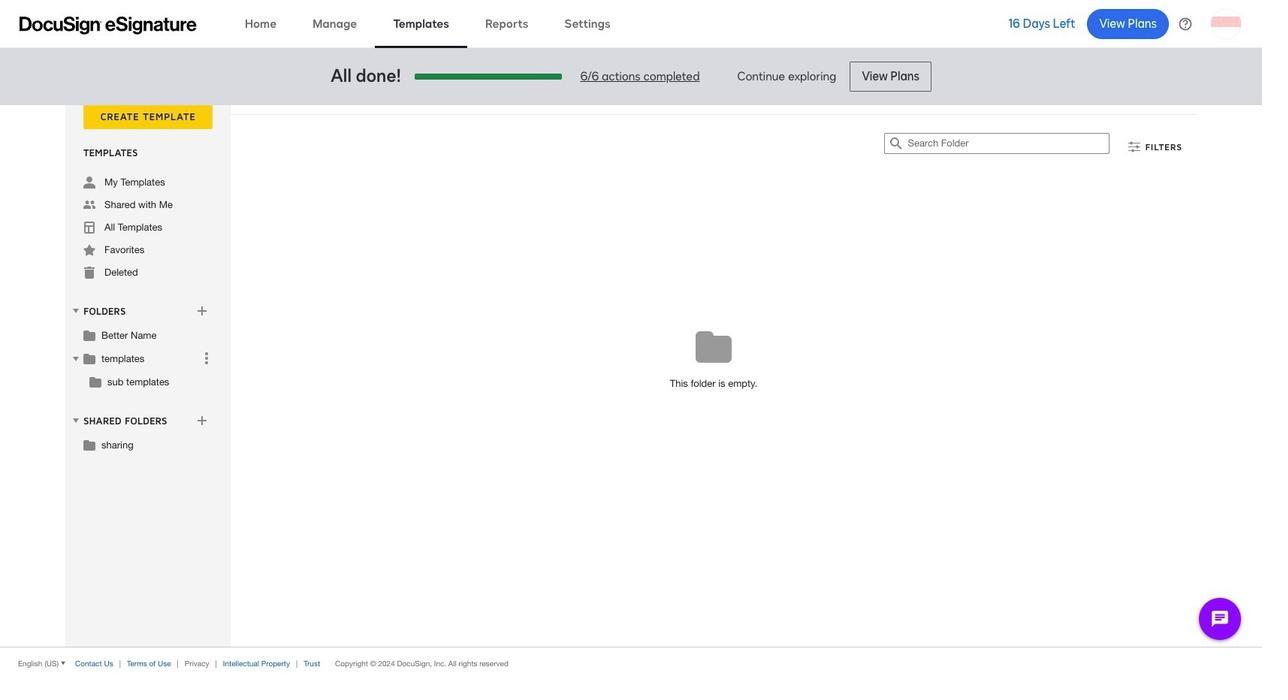 Task type: describe. For each thing, give the bounding box(es) containing it.
2 vertical spatial folder image
[[83, 439, 95, 451]]

docusign esignature image
[[20, 16, 197, 34]]

shared image
[[83, 199, 95, 211]]

more info region
[[0, 647, 1263, 679]]



Task type: vqa. For each thing, say whether or not it's contained in the screenshot.
shared icon
yes



Task type: locate. For each thing, give the bounding box(es) containing it.
star filled image
[[83, 244, 95, 256]]

1 vertical spatial folder image
[[89, 376, 101, 388]]

user image
[[83, 177, 95, 189]]

view folders image
[[70, 305, 82, 317]]

folder image
[[83, 329, 95, 341], [89, 376, 101, 388], [83, 439, 95, 451]]

folder image
[[83, 353, 95, 365]]

your uploaded profile image image
[[1212, 9, 1242, 39]]

secondary navigation region
[[65, 104, 1201, 647]]

templates image
[[83, 222, 95, 234]]

0 vertical spatial folder image
[[83, 329, 95, 341]]

view shared folders image
[[70, 415, 82, 427]]

trash image
[[83, 267, 95, 279]]

Search Folder text field
[[908, 134, 1110, 153]]



